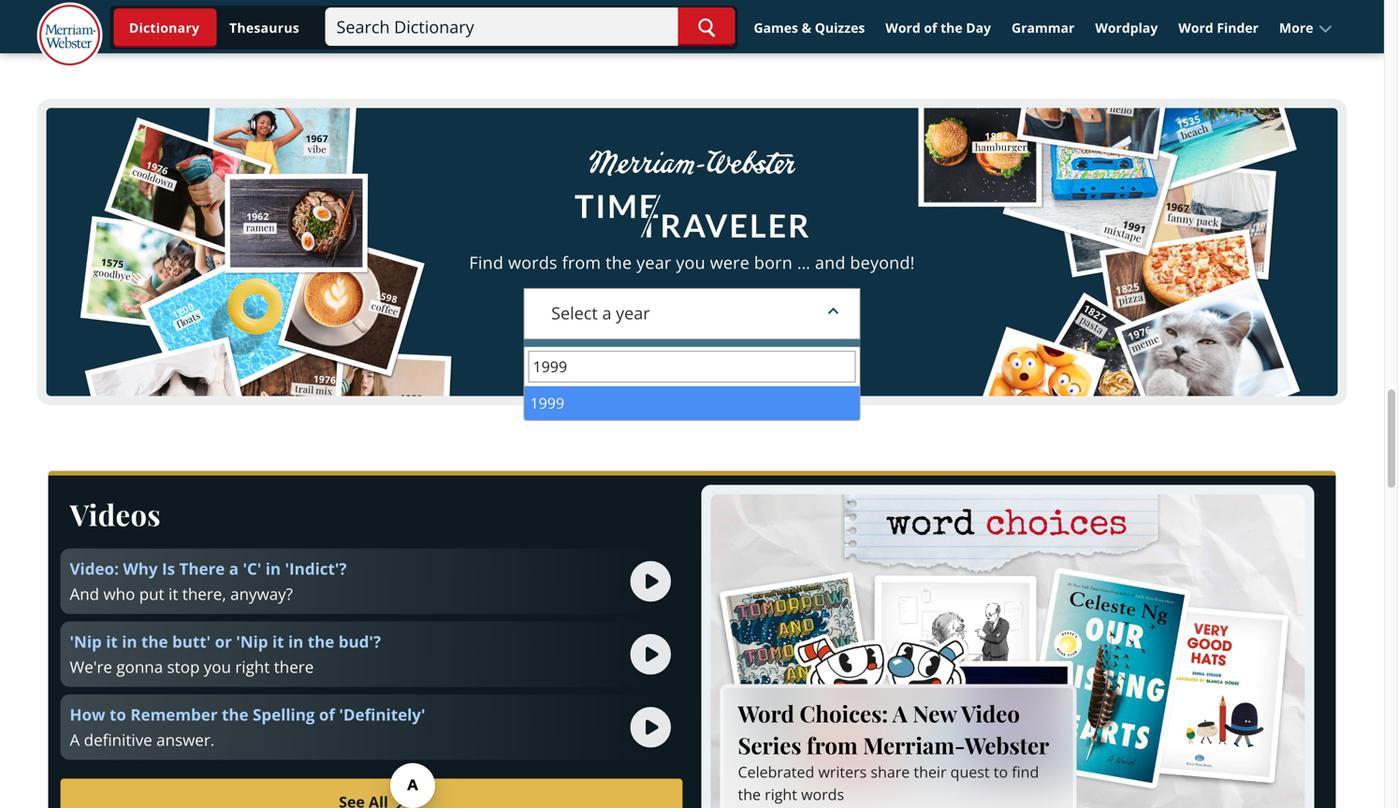 Task type: describe. For each thing, give the bounding box(es) containing it.
celebrated
[[738, 762, 815, 783]]

more button
[[1271, 11, 1342, 44]]

merriam webster - established 1828 image
[[37, 2, 102, 69]]

the up gonna
[[141, 631, 168, 653]]

videos
[[70, 495, 161, 534]]

0 vertical spatial of
[[924, 19, 937, 37]]

share
[[871, 762, 910, 783]]

grammar
[[1012, 19, 1075, 37]]

a inside the video: why is there a 'c' in 'indict'? and who put it there, anyway?
[[229, 558, 239, 580]]

wordplay
[[1095, 19, 1158, 37]]

Search search field
[[325, 7, 735, 46]]

series
[[738, 731, 802, 761]]

2 horizontal spatial it
[[272, 631, 284, 653]]

1999 option
[[525, 387, 860, 420]]

of inside "how to remember the spelling of 'definitely' a definitive answer."
[[319, 704, 335, 726]]

beyond!
[[850, 251, 915, 274]]

1 'nip from the left
[[70, 631, 102, 653]]

1999 list box
[[525, 387, 860, 420]]

find words from the year you were born … and beyond!
[[469, 251, 915, 274]]

who
[[103, 584, 135, 605]]

'c'
[[243, 558, 261, 580]]

finder
[[1217, 19, 1259, 37]]

0 horizontal spatial in
[[122, 631, 137, 653]]

word choices promotional image image
[[711, 495, 1305, 809]]

a inside word choices: a new video series from merriam-webster celebrated writers share their quest to find the right words
[[893, 699, 908, 729]]

1999
[[530, 393, 565, 413]]

anyway?
[[230, 584, 293, 605]]

were
[[710, 251, 750, 274]]

is
[[162, 558, 175, 580]]

right inside word choices: a new video series from merriam-webster celebrated writers share their quest to find the right words
[[765, 785, 797, 805]]

word for choices:
[[738, 699, 795, 729]]

word of the day link
[[877, 11, 1000, 44]]

stop
[[167, 657, 200, 678]]

spelling
[[253, 704, 315, 726]]

choices:
[[800, 699, 888, 729]]

'indict'?
[[285, 558, 347, 580]]

0 horizontal spatial it
[[106, 631, 118, 653]]

the up there
[[308, 631, 334, 653]]

'definitely'
[[339, 704, 425, 726]]

word for of
[[886, 19, 921, 37]]

a inside text box
[[602, 302, 612, 325]]

Search year search field
[[528, 351, 856, 383]]

select
[[551, 302, 598, 325]]

or
[[215, 631, 232, 653]]

more
[[1280, 19, 1314, 37]]

we're
[[70, 657, 112, 678]]

…
[[797, 251, 811, 274]]

why
[[123, 558, 158, 580]]

born
[[754, 251, 793, 274]]

'nip it in the butt' or 'nip it in the bud'? we're gonna stop you right there
[[70, 631, 381, 678]]

video: why is there a 'c' in 'indict'? and who put it there, anyway?
[[70, 558, 347, 605]]

webster
[[965, 731, 1049, 761]]

it inside the video: why is there a 'c' in 'indict'? and who put it there, anyway?
[[169, 584, 178, 605]]

video:
[[70, 558, 119, 580]]

toggle search dictionary/thesaurus image
[[114, 8, 217, 48]]

from inside word choices: a new video series from merriam-webster celebrated writers share their quest to find the right words
[[807, 731, 858, 761]]



Task type: locate. For each thing, give the bounding box(es) containing it.
from up the select on the left of page
[[562, 251, 601, 274]]

you inside the 'nip it in the butt' or 'nip it in the bud'? we're gonna stop you right there
[[204, 657, 231, 678]]

the
[[941, 19, 963, 37], [606, 251, 632, 274], [141, 631, 168, 653], [308, 631, 334, 653], [222, 704, 249, 726], [738, 785, 761, 805]]

1 horizontal spatial to
[[994, 762, 1008, 783]]

video
[[961, 699, 1020, 729]]

1 vertical spatial right
[[765, 785, 797, 805]]

'nip
[[70, 631, 102, 653], [236, 631, 268, 653]]

0 horizontal spatial 'nip
[[70, 631, 102, 653]]

gonna
[[116, 657, 163, 678]]

word finder link
[[1170, 11, 1267, 44]]

wordplay link
[[1087, 11, 1167, 44]]

there
[[274, 657, 314, 678]]

in
[[266, 558, 281, 580], [122, 631, 137, 653], [288, 631, 304, 653]]

in right 'c'
[[266, 558, 281, 580]]

games
[[754, 19, 798, 37]]

in inside the video: why is there a 'c' in 'indict'? and who put it there, anyway?
[[266, 558, 281, 580]]

words right find
[[508, 251, 558, 274]]

1 vertical spatial a
[[229, 558, 239, 580]]

a
[[893, 699, 908, 729], [70, 730, 80, 751]]

0 vertical spatial words
[[508, 251, 558, 274]]

merriam-webster logo link
[[37, 2, 102, 69]]

a inside "how to remember the spelling of 'definitely' a definitive answer."
[[70, 730, 80, 751]]

quest
[[951, 762, 990, 783]]

year
[[637, 251, 672, 274], [616, 302, 650, 325]]

0 vertical spatial a
[[602, 302, 612, 325]]

0 horizontal spatial from
[[562, 251, 601, 274]]

0 horizontal spatial words
[[508, 251, 558, 274]]

definitive
[[84, 730, 152, 751]]

1 vertical spatial from
[[807, 731, 858, 761]]

and
[[815, 251, 846, 274]]

butt'
[[172, 631, 211, 653]]

remember
[[130, 704, 218, 726]]

answer.
[[156, 730, 215, 751]]

year right the select on the left of page
[[616, 302, 650, 325]]

writers
[[819, 762, 867, 783]]

words down 'writers'
[[801, 785, 844, 805]]

to left find
[[994, 762, 1008, 783]]

0 horizontal spatial right
[[235, 657, 270, 678]]

0 vertical spatial to
[[110, 704, 126, 726]]

to inside "how to remember the spelling of 'definitely' a definitive answer."
[[110, 704, 126, 726]]

in up gonna
[[122, 631, 137, 653]]

games & quizzes link
[[745, 11, 874, 44]]

1 horizontal spatial 'nip
[[236, 631, 268, 653]]

of
[[924, 19, 937, 37], [319, 704, 335, 726]]

merriam-
[[863, 731, 965, 761]]

time traveler image
[[575, 195, 809, 238]]

bud'?
[[339, 631, 381, 653]]

and
[[70, 584, 99, 605]]

0 vertical spatial from
[[562, 251, 601, 274]]

&
[[802, 19, 812, 37]]

0 horizontal spatial a
[[229, 558, 239, 580]]

a right the select on the left of page
[[602, 302, 612, 325]]

1 horizontal spatial from
[[807, 731, 858, 761]]

to
[[110, 704, 126, 726], [994, 762, 1008, 783]]

it up the 'we're'
[[106, 631, 118, 653]]

word finder
[[1179, 19, 1259, 37]]

'nip up the 'we're'
[[70, 631, 102, 653]]

day
[[966, 19, 991, 37]]

1 horizontal spatial of
[[924, 19, 937, 37]]

a up merriam-
[[893, 699, 908, 729]]

grammar link
[[1003, 11, 1083, 44]]

a
[[602, 302, 612, 325], [229, 558, 239, 580]]

0 vertical spatial a
[[893, 699, 908, 729]]

select a year
[[551, 302, 650, 325]]

2 horizontal spatial word
[[1179, 19, 1214, 37]]

1 horizontal spatial word
[[886, 19, 921, 37]]

1 vertical spatial to
[[994, 762, 1008, 783]]

'nip right the or
[[236, 631, 268, 653]]

the inside word choices: a new video series from merriam-webster celebrated writers share their quest to find the right words
[[738, 785, 761, 805]]

Select a year field
[[524, 288, 861, 341]]

word for finder
[[1179, 19, 1214, 37]]

1 horizontal spatial it
[[169, 584, 178, 605]]

right inside the 'nip it in the butt' or 'nip it in the bud'? we're gonna stop you right there
[[235, 657, 270, 678]]

of left 'day'
[[924, 19, 937, 37]]

word of the day
[[886, 19, 991, 37]]

1 vertical spatial year
[[616, 302, 650, 325]]

1 horizontal spatial a
[[602, 302, 612, 325]]

year down time traveler image
[[637, 251, 672, 274]]

1 horizontal spatial in
[[266, 558, 281, 580]]

it right put
[[169, 584, 178, 605]]

0 horizontal spatial you
[[204, 657, 231, 678]]

1 vertical spatial a
[[70, 730, 80, 751]]

word choices: a new video series from merriam-webster celebrated writers share their quest to find the right words
[[738, 699, 1049, 805]]

year inside text box
[[616, 302, 650, 325]]

1 horizontal spatial a
[[893, 699, 908, 729]]

in up there
[[288, 631, 304, 653]]

Select a year text field
[[525, 289, 860, 338]]

0 vertical spatial year
[[637, 251, 672, 274]]

2 'nip from the left
[[236, 631, 268, 653]]

the left spelling
[[222, 704, 249, 726]]

1 vertical spatial words
[[801, 785, 844, 805]]

0 horizontal spatial of
[[319, 704, 335, 726]]

the inside "how to remember the spelling of 'definitely' a definitive answer."
[[222, 704, 249, 726]]

words inside word choices: a new video series from merriam-webster celebrated writers share their quest to find the right words
[[801, 785, 844, 805]]

right
[[235, 657, 270, 678], [765, 785, 797, 805]]

words
[[508, 251, 558, 274], [801, 785, 844, 805]]

how
[[70, 704, 105, 726]]

2 horizontal spatial in
[[288, 631, 304, 653]]

a down how
[[70, 730, 80, 751]]

word
[[886, 19, 921, 37], [1179, 19, 1214, 37], [738, 699, 795, 729]]

new
[[913, 699, 957, 729]]

put
[[139, 584, 164, 605]]

it
[[169, 584, 178, 605], [106, 631, 118, 653], [272, 631, 284, 653]]

0 vertical spatial you
[[676, 251, 706, 274]]

the up select a year
[[606, 251, 632, 274]]

games & quizzes
[[754, 19, 865, 37]]

0 horizontal spatial word
[[738, 699, 795, 729]]

a left 'c'
[[229, 558, 239, 580]]

1 horizontal spatial you
[[676, 251, 706, 274]]

word right quizzes
[[886, 19, 921, 37]]

from
[[562, 251, 601, 274], [807, 731, 858, 761]]

find
[[1012, 762, 1039, 783]]

1 horizontal spatial right
[[765, 785, 797, 805]]

to inside word choices: a new video series from merriam-webster celebrated writers share their quest to find the right words
[[994, 762, 1008, 783]]

word up series
[[738, 699, 795, 729]]

the left 'day'
[[941, 19, 963, 37]]

1 vertical spatial you
[[204, 657, 231, 678]]

quizzes
[[815, 19, 865, 37]]

0 vertical spatial right
[[235, 657, 270, 678]]

how to remember the spelling of 'definitely' a definitive answer.
[[70, 704, 425, 751]]

from up 'writers'
[[807, 731, 858, 761]]

you left were
[[676, 251, 706, 274]]

right left there
[[235, 657, 270, 678]]

you down the or
[[204, 657, 231, 678]]

there
[[179, 558, 225, 580]]

find
[[469, 251, 504, 274]]

word left finder at the top of page
[[1179, 19, 1214, 37]]

their
[[914, 762, 947, 783]]

right down celebrated
[[765, 785, 797, 805]]

word inside word choices: a new video series from merriam-webster celebrated writers share their quest to find the right words
[[738, 699, 795, 729]]

you
[[676, 251, 706, 274], [204, 657, 231, 678]]

the down celebrated
[[738, 785, 761, 805]]

0 horizontal spatial a
[[70, 730, 80, 751]]

there,
[[182, 584, 226, 605]]

it up there
[[272, 631, 284, 653]]

1 horizontal spatial words
[[801, 785, 844, 805]]

1 vertical spatial of
[[319, 704, 335, 726]]

of right spelling
[[319, 704, 335, 726]]

to up definitive
[[110, 704, 126, 726]]

0 horizontal spatial to
[[110, 704, 126, 726]]

search word image
[[698, 18, 716, 38]]



Task type: vqa. For each thing, say whether or not it's contained in the screenshot.
gonna
yes



